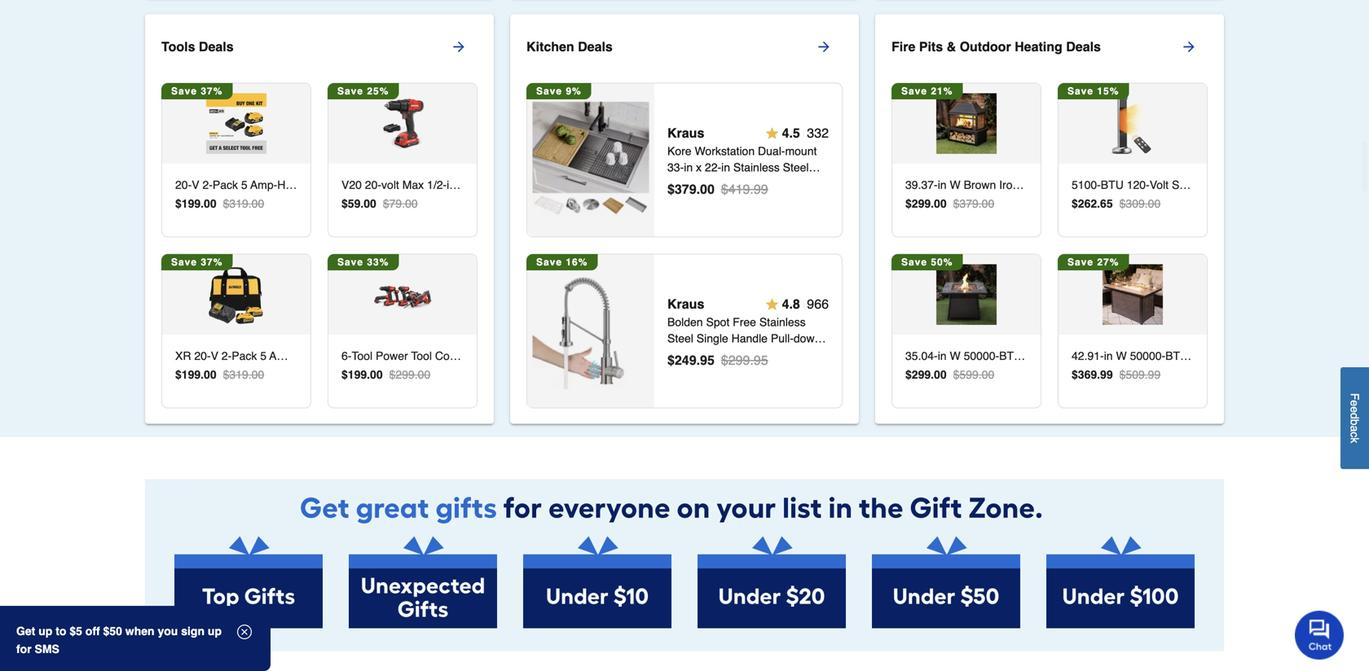 Task type: vqa. For each thing, say whether or not it's contained in the screenshot.
Your within the 'How to Choose the Best Air Fryer For Your Kitchen'
no



Task type: locate. For each thing, give the bounding box(es) containing it.
fire pits & outdoor heating image for $309.00
[[1103, 93, 1163, 154]]

kitchen inside the bolden spot free stainless steel single handle pull-down touchless kitchen faucet
[[721, 348, 759, 361]]

in
[[684, 161, 693, 174], [721, 161, 730, 174], [938, 178, 947, 191]]

$ 249 . 95 $299.95
[[667, 353, 768, 368]]

to
[[56, 625, 66, 638]]

1 rating filled image from the top
[[766, 127, 779, 140]]

arrow right image inside fire pits & outdoor heating deals link
[[1181, 39, 1197, 55]]

299 inside 39.37-in w brown iron wood-burning fire pit $ 299 . 00 $379.00
[[912, 197, 931, 210]]

kore
[[667, 145, 692, 158]]

1 vertical spatial $319.00
[[223, 368, 264, 381]]

0 horizontal spatial workstation
[[695, 145, 755, 158]]

save
[[171, 86, 197, 97], [337, 86, 363, 97], [536, 86, 562, 97], [901, 86, 927, 97], [1068, 86, 1094, 97], [171, 257, 197, 268], [337, 257, 363, 268], [536, 257, 562, 268], [901, 257, 927, 268], [1068, 257, 1094, 268]]

arrow right image inside tools deals link
[[451, 39, 467, 55]]

save 9%
[[536, 86, 582, 97]]

4.5 332
[[782, 125, 829, 141]]

tools
[[161, 39, 195, 54]]

1 vertical spatial $ 199 . 00 $319.00
[[175, 368, 264, 381]]

rating filled image left 4.8
[[766, 298, 779, 311]]

save 37%
[[171, 86, 223, 97], [171, 257, 223, 268]]

2 kitchen image from the top
[[532, 273, 649, 390]]

in left 'w'
[[938, 178, 947, 191]]

kitchen down the handle
[[721, 348, 759, 361]]

workstation
[[695, 145, 755, 158], [767, 177, 827, 190]]

00
[[700, 182, 715, 197], [204, 197, 216, 210], [364, 197, 376, 210], [934, 197, 947, 210], [204, 368, 216, 381], [370, 368, 383, 381], [934, 368, 947, 381]]

in up 2-
[[721, 161, 730, 174]]

39.37-in w brown iron wood-burning fire pit $ 299 . 00 $379.00
[[905, 178, 1134, 210]]

k
[[1348, 438, 1361, 443]]

save 33%
[[337, 257, 389, 268]]

fire pits & outdoor heating image up $509.99
[[1103, 265, 1163, 325]]

$ 199 . 00 $299.00
[[341, 368, 430, 381]]

1 horizontal spatial workstation
[[767, 177, 827, 190]]

1 vertical spatial rating filled image
[[766, 298, 779, 311]]

kitchen inside kore workstation dual-mount 33-in x 22-in stainless steel single bowl 2-hole workstation kitchen sink
[[667, 194, 705, 207]]

27%
[[1097, 257, 1119, 268]]

single
[[667, 177, 699, 190], [697, 332, 728, 345]]

pit
[[1121, 178, 1134, 191]]

1 $319.00 from the top
[[223, 197, 264, 210]]

$509.99
[[1119, 368, 1161, 381]]

1 vertical spatial fire
[[1098, 178, 1118, 191]]

3 arrow right image from the left
[[1181, 39, 1197, 55]]

0 vertical spatial kitchen image
[[532, 102, 649, 219]]

$5
[[70, 625, 82, 638]]

kraus for 249
[[667, 296, 704, 312]]

fire
[[892, 39, 915, 54], [1098, 178, 1118, 191]]

save 25%
[[337, 86, 389, 97]]

up
[[38, 625, 52, 638], [208, 625, 222, 638]]

kitchen image
[[532, 102, 649, 219], [532, 273, 649, 390]]

kitchen up "save 9%"
[[526, 39, 574, 54]]

1 horizontal spatial up
[[208, 625, 222, 638]]

0 horizontal spatial arrow right image
[[451, 39, 467, 55]]

0 horizontal spatial fire
[[892, 39, 915, 54]]

2 kraus from the top
[[667, 296, 704, 312]]

1 299 from the top
[[912, 197, 931, 210]]

steel inside kore workstation dual-mount 33-in x 22-in stainless steel single bowl 2-hole workstation kitchen sink
[[783, 161, 809, 174]]

2 horizontal spatial in
[[938, 178, 947, 191]]

2 deals from the left
[[578, 39, 613, 54]]

$309.00
[[1119, 197, 1161, 210]]

1 horizontal spatial steel
[[783, 161, 809, 174]]

fire pits & outdoor heating image up $599.00
[[936, 265, 997, 325]]

1 horizontal spatial deals
[[578, 39, 613, 54]]

1 vertical spatial 299
[[912, 368, 931, 381]]

1 $ 199 . 00 $319.00 from the top
[[175, 197, 264, 210]]

arrow right image
[[451, 39, 467, 55], [816, 39, 832, 55], [1181, 39, 1197, 55]]

kraus for 379
[[667, 125, 704, 141]]

stainless
[[733, 161, 780, 174], [759, 316, 806, 329]]

fire pits & outdoor heating image up 'w'
[[936, 93, 997, 154]]

steel down bolden
[[667, 332, 693, 345]]

arrow right image for fire pits & outdoor heating deals
[[1181, 39, 1197, 55]]

1 vertical spatial save 37%
[[171, 257, 223, 268]]

.
[[696, 182, 700, 197], [201, 197, 204, 210], [361, 197, 364, 210], [931, 197, 934, 210], [1097, 197, 1100, 210], [696, 353, 700, 368], [201, 368, 204, 381], [367, 368, 370, 381], [931, 368, 934, 381], [1097, 368, 1100, 381]]

1 vertical spatial single
[[697, 332, 728, 345]]

top gifts. image
[[174, 537, 323, 629]]

2 37% from the top
[[201, 257, 223, 268]]

332
[[807, 125, 829, 141]]

rating filled image up dual-
[[766, 127, 779, 140]]

arrow right image inside kitchen deals "link"
[[816, 39, 832, 55]]

workstation down 'mount'
[[767, 177, 827, 190]]

single down 33-
[[667, 177, 699, 190]]

2 save 37% from the top
[[171, 257, 223, 268]]

0 vertical spatial kitchen
[[526, 39, 574, 54]]

fire pits & outdoor heating deals link
[[892, 27, 1224, 67]]

fire pits & outdoor heating image for $509.99
[[1103, 265, 1163, 325]]

1 kraus from the top
[[667, 125, 704, 141]]

199
[[182, 197, 201, 210], [182, 368, 201, 381], [348, 368, 367, 381]]

single inside kore workstation dual-mount 33-in x 22-in stainless steel single bowl 2-hole workstation kitchen sink
[[667, 177, 699, 190]]

0 vertical spatial $ 199 . 00 $319.00
[[175, 197, 264, 210]]

2 e from the top
[[1348, 407, 1361, 413]]

fire pits & outdoor heating image for $379.00
[[936, 93, 997, 154]]

4.5
[[782, 125, 800, 141]]

1 vertical spatial stainless
[[759, 316, 806, 329]]

0 vertical spatial single
[[667, 177, 699, 190]]

deals right tools
[[199, 39, 234, 54]]

kitchen image down 16%
[[532, 273, 649, 390]]

2 299 from the top
[[912, 368, 931, 381]]

stainless inside the bolden spot free stainless steel single handle pull-down touchless kitchen faucet
[[759, 316, 806, 329]]

1 vertical spatial 37%
[[201, 257, 223, 268]]

in left x
[[684, 161, 693, 174]]

fire left pits
[[892, 39, 915, 54]]

1 horizontal spatial kitchen
[[667, 194, 705, 207]]

1 vertical spatial kraus
[[667, 296, 704, 312]]

e up d
[[1348, 400, 1361, 407]]

kraus
[[667, 125, 704, 141], [667, 296, 704, 312]]

1 horizontal spatial in
[[721, 161, 730, 174]]

stainless up hole
[[733, 161, 780, 174]]

$319.00
[[223, 197, 264, 210], [223, 368, 264, 381]]

up left to
[[38, 625, 52, 638]]

0 vertical spatial kraus
[[667, 125, 704, 141]]

25%
[[367, 86, 389, 97]]

sms
[[35, 643, 59, 656]]

0 horizontal spatial up
[[38, 625, 52, 638]]

faucet
[[763, 348, 797, 361]]

2 horizontal spatial kitchen
[[721, 348, 759, 361]]

1 e from the top
[[1348, 400, 1361, 407]]

e
[[1348, 400, 1361, 407], [1348, 407, 1361, 413]]

hole
[[740, 177, 764, 190]]

steel down 'mount'
[[783, 161, 809, 174]]

save 27%
[[1068, 257, 1119, 268]]

2 horizontal spatial arrow right image
[[1181, 39, 1197, 55]]

chat invite button image
[[1295, 610, 1345, 660]]

tools image
[[206, 93, 267, 154], [372, 93, 433, 154], [206, 265, 267, 325], [372, 265, 433, 325]]

under 100 dollars. image
[[1046, 537, 1195, 629]]

kitchen down 'bowl'
[[667, 194, 705, 207]]

0 vertical spatial steel
[[783, 161, 809, 174]]

$ inside 39.37-in w brown iron wood-burning fire pit $ 299 . 00 $379.00
[[905, 197, 912, 210]]

299 left $599.00
[[912, 368, 931, 381]]

2 horizontal spatial deals
[[1066, 39, 1101, 54]]

0 horizontal spatial steel
[[667, 332, 693, 345]]

kraus up bolden
[[667, 296, 704, 312]]

0 vertical spatial $319.00
[[223, 197, 264, 210]]

966
[[807, 296, 829, 312]]

0 vertical spatial fire
[[892, 39, 915, 54]]

stainless up "pull-"
[[759, 316, 806, 329]]

unexpected gifts. image
[[349, 537, 497, 629]]

1 kitchen image from the top
[[532, 102, 649, 219]]

1 vertical spatial steel
[[667, 332, 693, 345]]

bowl
[[702, 177, 727, 190]]

0 vertical spatial rating filled image
[[766, 127, 779, 140]]

1 arrow right image from the left
[[451, 39, 467, 55]]

deals right heating
[[1066, 39, 1101, 54]]

kitchen image down 9%
[[532, 102, 649, 219]]

fire pits & outdoor heating image
[[936, 93, 997, 154], [1103, 93, 1163, 154], [936, 265, 997, 325], [1103, 265, 1163, 325]]

deals inside "link"
[[578, 39, 613, 54]]

0 vertical spatial 37%
[[201, 86, 223, 97]]

kitchen deals
[[526, 39, 613, 54]]

dual-
[[758, 145, 785, 158]]

e up b
[[1348, 407, 1361, 413]]

kitchen
[[526, 39, 574, 54], [667, 194, 705, 207], [721, 348, 759, 361]]

249
[[675, 353, 696, 368]]

1 vertical spatial kitchen
[[667, 194, 705, 207]]

1 horizontal spatial arrow right image
[[816, 39, 832, 55]]

deals up 9%
[[578, 39, 613, 54]]

1 vertical spatial kitchen image
[[532, 273, 649, 390]]

tools deals link
[[161, 27, 494, 67]]

get great gifts for everyone on your list in the gift zone. image
[[145, 480, 1224, 537]]

2 rating filled image from the top
[[766, 298, 779, 311]]

0 vertical spatial save 37%
[[171, 86, 223, 97]]

299 down 39.37-
[[912, 197, 931, 210]]

deals for tools deals
[[199, 39, 234, 54]]

arrow right image for kitchen deals
[[816, 39, 832, 55]]

workstation up the 22-
[[695, 145, 755, 158]]

under 10 dollars. image
[[523, 537, 672, 629]]

65
[[1100, 197, 1113, 210]]

2 vertical spatial kitchen
[[721, 348, 759, 361]]

rating filled image
[[766, 127, 779, 140], [766, 298, 779, 311]]

0 vertical spatial 299
[[912, 197, 931, 210]]

0 vertical spatial stainless
[[733, 161, 780, 174]]

burning
[[1055, 178, 1095, 191]]

rating filled image for 4.5 332
[[766, 127, 779, 140]]

37%
[[201, 86, 223, 97], [201, 257, 223, 268]]

fire pits & outdoor heating image up pit in the right of the page
[[1103, 93, 1163, 154]]

d
[[1348, 413, 1361, 419]]

99
[[1100, 368, 1113, 381]]

1 horizontal spatial fire
[[1098, 178, 1118, 191]]

1 vertical spatial workstation
[[767, 177, 827, 190]]

$ 379 . 00 $419.99
[[667, 182, 768, 197]]

kraus up kore
[[667, 125, 704, 141]]

kitchen image for $ 379 . 00 $419.99
[[532, 102, 649, 219]]

2 arrow right image from the left
[[816, 39, 832, 55]]

1 deals from the left
[[199, 39, 234, 54]]

fire up 65
[[1098, 178, 1118, 191]]

steel
[[783, 161, 809, 174], [667, 332, 693, 345]]

up right sign
[[208, 625, 222, 638]]

deals
[[199, 39, 234, 54], [578, 39, 613, 54], [1066, 39, 1101, 54]]

$ 59 . 00 $79.00
[[341, 197, 418, 210]]

0 horizontal spatial kitchen
[[526, 39, 574, 54]]

$ 299 . 00 $599.00
[[905, 368, 994, 381]]

0 horizontal spatial deals
[[199, 39, 234, 54]]

single down spot
[[697, 332, 728, 345]]



Task type: describe. For each thing, give the bounding box(es) containing it.
4.8
[[782, 296, 800, 312]]

save 16%
[[536, 257, 588, 268]]

2-
[[730, 177, 740, 190]]

369
[[1078, 368, 1097, 381]]

pits
[[919, 39, 943, 54]]

f
[[1348, 393, 1361, 400]]

handle
[[731, 332, 768, 345]]

save 15%
[[1068, 86, 1119, 97]]

get up to $5 off $50 when you sign up for sms
[[16, 625, 222, 656]]

under 50 dollars. image
[[872, 537, 1020, 629]]

sink
[[709, 194, 731, 207]]

1 37% from the top
[[201, 86, 223, 97]]

mount
[[785, 145, 817, 158]]

outdoor
[[960, 39, 1011, 54]]

c
[[1348, 432, 1361, 438]]

$299.00
[[389, 368, 430, 381]]

21%
[[931, 86, 953, 97]]

get
[[16, 625, 35, 638]]

bolden spot free stainless steel single handle pull-down touchless kitchen faucet
[[667, 316, 821, 361]]

kitchen deals link
[[526, 27, 859, 67]]

00 inside 39.37-in w brown iron wood-burning fire pit $ 299 . 00 $379.00
[[934, 197, 947, 210]]

stainless inside kore workstation dual-mount 33-in x 22-in stainless steel single bowl 2-hole workstation kitchen sink
[[733, 161, 780, 174]]

1 save 37% from the top
[[171, 86, 223, 97]]

fire pits & outdoor heating deals
[[892, 39, 1101, 54]]

in inside 39.37-in w brown iron wood-burning fire pit $ 299 . 00 $379.00
[[938, 178, 947, 191]]

. inside 39.37-in w brown iron wood-burning fire pit $ 299 . 00 $379.00
[[931, 197, 934, 210]]

15%
[[1097, 86, 1119, 97]]

262
[[1078, 197, 1097, 210]]

$419.99
[[721, 182, 768, 197]]

59
[[348, 197, 361, 210]]

x
[[696, 161, 702, 174]]

down
[[794, 332, 821, 345]]

kitchen inside "link"
[[526, 39, 574, 54]]

single inside the bolden spot free stainless steel single handle pull-down touchless kitchen faucet
[[697, 332, 728, 345]]

33%
[[367, 257, 389, 268]]

$50
[[103, 625, 122, 638]]

rating filled image for 4.8 966
[[766, 298, 779, 311]]

2 up from the left
[[208, 625, 222, 638]]

bolden
[[667, 316, 703, 329]]

50%
[[931, 257, 953, 268]]

free
[[733, 316, 756, 329]]

save 21%
[[901, 86, 953, 97]]

$299.95
[[721, 353, 768, 368]]

you
[[158, 625, 178, 638]]

0 vertical spatial workstation
[[695, 145, 755, 158]]

for
[[16, 643, 32, 656]]

4.8 966
[[782, 296, 829, 312]]

under 20 dollars. image
[[698, 537, 846, 629]]

save 50%
[[901, 257, 953, 268]]

spot
[[706, 316, 730, 329]]

1 up from the left
[[38, 625, 52, 638]]

$ 262 . 65 $309.00
[[1072, 197, 1161, 210]]

when
[[125, 625, 155, 638]]

379
[[675, 182, 696, 197]]

kore workstation dual-mount 33-in x 22-in stainless steel single bowl 2-hole workstation kitchen sink
[[667, 145, 827, 207]]

$79.00
[[383, 197, 418, 210]]

kitchen image for $ 249 . 95 $299.95
[[532, 273, 649, 390]]

deals for kitchen deals
[[578, 39, 613, 54]]

f e e d b a c k
[[1348, 393, 1361, 443]]

touchless
[[667, 348, 718, 361]]

off
[[85, 625, 100, 638]]

22-
[[705, 161, 721, 174]]

brown
[[964, 178, 996, 191]]

33-
[[667, 161, 684, 174]]

16%
[[566, 257, 588, 268]]

2 $ 199 . 00 $319.00 from the top
[[175, 368, 264, 381]]

iron
[[999, 178, 1019, 191]]

pull-
[[771, 332, 794, 345]]

2 $319.00 from the top
[[223, 368, 264, 381]]

0 horizontal spatial in
[[684, 161, 693, 174]]

9%
[[566, 86, 582, 97]]

heating
[[1015, 39, 1063, 54]]

$599.00
[[953, 368, 994, 381]]

tools deals
[[161, 39, 234, 54]]

39.37-
[[905, 178, 938, 191]]

$ 369 . 99 $509.99
[[1072, 368, 1161, 381]]

sign
[[181, 625, 205, 638]]

steel inside the bolden spot free stainless steel single handle pull-down touchless kitchen faucet
[[667, 332, 693, 345]]

$379.00
[[953, 197, 994, 210]]

arrow right image for tools deals
[[451, 39, 467, 55]]

wood-
[[1022, 178, 1055, 191]]

w
[[950, 178, 961, 191]]

f e e d b a c k button
[[1341, 367, 1369, 469]]

a
[[1348, 426, 1361, 432]]

fire inside 39.37-in w brown iron wood-burning fire pit $ 299 . 00 $379.00
[[1098, 178, 1118, 191]]

b
[[1348, 419, 1361, 426]]

95
[[700, 353, 715, 368]]

fire pits & outdoor heating image for $599.00
[[936, 265, 997, 325]]

3 deals from the left
[[1066, 39, 1101, 54]]

&
[[947, 39, 956, 54]]



